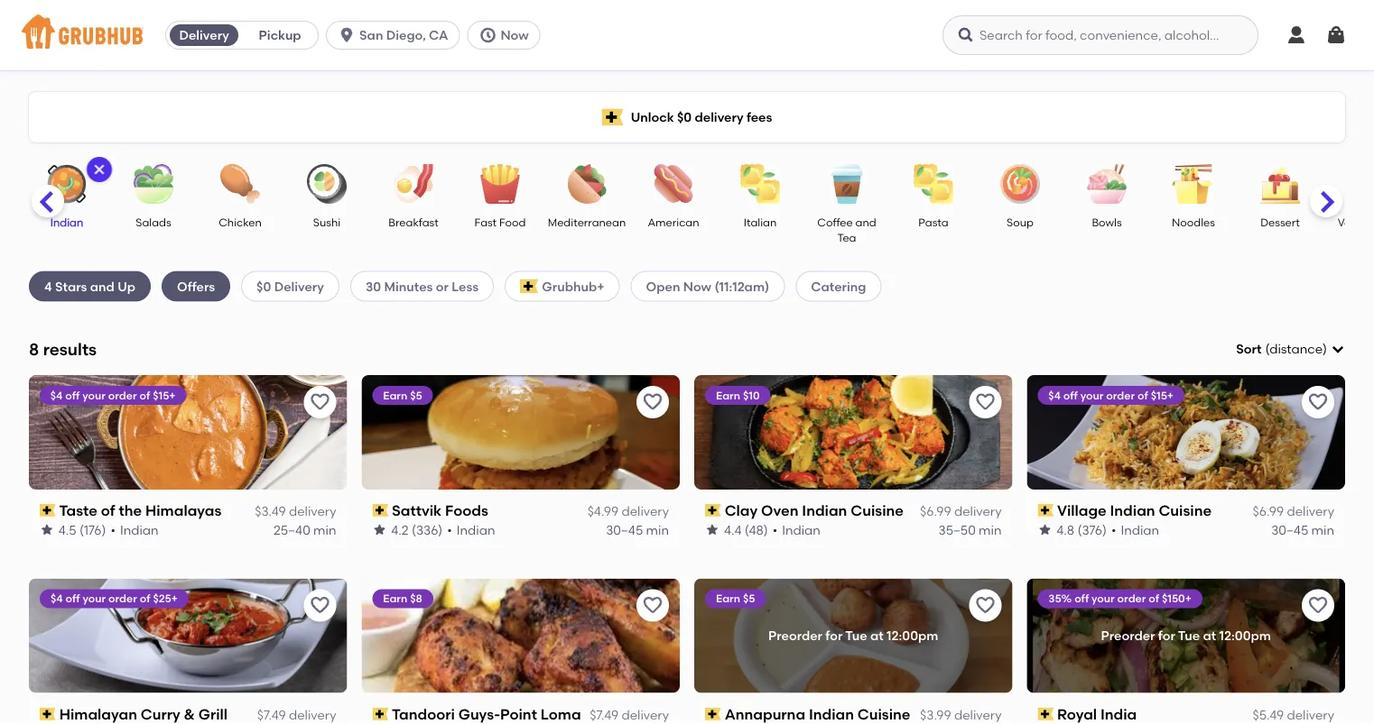 Task type: describe. For each thing, give the bounding box(es) containing it.
village
[[1057, 502, 1107, 520]]

taste of the himalayas
[[59, 502, 222, 520]]

save this restaurant image for village indian cuisine logo
[[1307, 392, 1329, 413]]

save this restaurant image for earn $8
[[642, 596, 664, 617]]

svg image inside san diego, ca button
[[338, 26, 356, 44]]

1 vertical spatial now
[[683, 279, 711, 294]]

4.2 (336)
[[391, 523, 443, 538]]

dessert image
[[1249, 164, 1312, 204]]

order for the 'taste of the himalayas logo'
[[108, 389, 137, 402]]

30
[[366, 279, 381, 294]]

soup
[[1007, 216, 1034, 229]]

main navigation navigation
[[0, 0, 1374, 70]]

unlock
[[631, 110, 674, 125]]

at for indian
[[870, 629, 884, 644]]

25–40
[[274, 523, 310, 538]]

$25+
[[153, 593, 178, 606]]

bowls
[[1092, 216, 1122, 229]]

pasta
[[918, 216, 949, 229]]

less
[[452, 279, 479, 294]]

coffee
[[817, 216, 853, 229]]

subscription pass image for himalayan curry & grill
[[40, 709, 56, 721]]

breakfast
[[388, 216, 438, 229]]

indian image
[[35, 164, 98, 204]]

pickup button
[[242, 21, 318, 50]]

chicken
[[219, 216, 262, 229]]

12:00pm for royal india
[[1219, 629, 1271, 644]]

off for himalayan curry & grill logo
[[66, 593, 80, 606]]

oven
[[761, 502, 799, 520]]

tandoori
[[392, 706, 455, 724]]

tue for indian
[[845, 629, 867, 644]]

star icon image for sattvik foods
[[372, 523, 387, 538]]

(336)
[[412, 523, 443, 538]]

and inside the coffee and tea
[[855, 216, 876, 229]]

italian
[[744, 216, 777, 229]]

subscription pass image for clay oven indian cuisine
[[705, 505, 721, 517]]

(
[[1265, 342, 1270, 357]]

save this restaurant button for village indian cuisine logo
[[1302, 386, 1334, 419]]

35% off your order of $150+
[[1049, 593, 1192, 606]]

now inside button
[[501, 28, 529, 43]]

open
[[646, 279, 680, 294]]

$7.49 for tandoori guys-point loma
[[590, 708, 619, 724]]

$4 off your order of $15+ for indian
[[1049, 389, 1174, 402]]

4.4
[[724, 523, 742, 538]]

min for village indian cuisine
[[1311, 523, 1334, 538]]

8 results
[[29, 340, 97, 359]]

american image
[[642, 164, 705, 204]]

open now (11:12am)
[[646, 279, 769, 294]]

san
[[359, 28, 383, 43]]

diego,
[[386, 28, 426, 43]]

indian right village
[[1110, 502, 1155, 520]]

$3.49 delivery
[[255, 504, 336, 520]]

(48)
[[745, 523, 768, 538]]

35–50 min
[[938, 523, 1002, 538]]

delivery button
[[166, 21, 242, 50]]

$4 off your order of $25+
[[51, 593, 178, 606]]

save this restaurant button for himalayan curry & grill logo
[[304, 590, 336, 623]]

4.8 (376)
[[1057, 523, 1107, 538]]

save this restaurant image for himalayan curry & grill logo
[[309, 596, 331, 617]]

breakfast image
[[382, 164, 445, 204]]

your for village indian cuisine logo
[[1081, 389, 1104, 402]]

$5.49
[[1253, 708, 1284, 724]]

minutes
[[384, 279, 433, 294]]

your for the 'taste of the himalayas logo'
[[83, 389, 106, 402]]

of for village indian cuisine logo
[[1138, 389, 1148, 402]]

village indian cuisine
[[1057, 502, 1212, 520]]

(376)
[[1078, 523, 1107, 538]]

subscription pass image for royal india
[[1038, 709, 1054, 721]]

curry
[[141, 706, 180, 724]]

• for of
[[111, 523, 116, 538]]

4.8
[[1057, 523, 1075, 538]]

of for the 'taste of the himalayas logo'
[[140, 389, 150, 402]]

bowls image
[[1075, 164, 1138, 204]]

save this restaurant image for the 'taste of the himalayas logo'
[[309, 392, 331, 413]]

• indian for foods
[[447, 523, 495, 538]]

himalayan curry & grill
[[59, 706, 228, 724]]

12:00pm for annapurna indian cuisine
[[887, 629, 938, 644]]

sushi
[[313, 216, 341, 229]]

• for oven
[[773, 523, 778, 538]]

)
[[1323, 342, 1327, 357]]

$8
[[410, 593, 423, 606]]

$3.99 delivery
[[920, 708, 1002, 724]]

loma
[[541, 706, 581, 724]]

0 horizontal spatial earn $5
[[383, 389, 422, 402]]

0 horizontal spatial $0
[[256, 279, 271, 294]]

Search for food, convenience, alcohol... search field
[[943, 15, 1259, 55]]

star icon image for taste of the himalayas
[[40, 523, 54, 538]]

$6.99 for village indian cuisine
[[1253, 504, 1284, 520]]

sattvik foods logo image
[[362, 375, 680, 490]]

now button
[[467, 21, 548, 50]]

of for himalayan curry & grill logo
[[140, 593, 150, 606]]

fast food
[[475, 216, 526, 229]]

subscription pass image for annapurna indian cuisine
[[705, 709, 721, 721]]

sort
[[1236, 342, 1262, 357]]

• indian for oven
[[773, 523, 821, 538]]

noodles image
[[1162, 164, 1225, 204]]

tandoori guys-point loma logo image
[[362, 579, 680, 694]]

subscription pass image for tandoori guys-point loma
[[372, 709, 388, 721]]

4.5 (176)
[[59, 523, 106, 538]]

delivery for himalayan curry & grill
[[289, 708, 336, 724]]

cuisine for annapurna indian cuisine
[[858, 706, 911, 724]]

coffee and tea
[[817, 216, 876, 245]]

preorder for tue at 12:00pm for indian
[[768, 629, 938, 644]]

delivery for sattvik foods
[[622, 504, 669, 520]]

fees
[[747, 110, 772, 125]]

tea
[[837, 231, 856, 245]]

8
[[29, 340, 39, 359]]

$4.99 delivery
[[587, 504, 669, 520]]

salads image
[[122, 164, 185, 204]]

foods
[[445, 502, 488, 520]]

up
[[118, 279, 135, 294]]

india
[[1101, 706, 1137, 724]]

4.5
[[59, 523, 77, 538]]

sattvik foods
[[392, 502, 488, 520]]

himalayas
[[146, 502, 222, 520]]

tandoori guys-point loma
[[392, 706, 581, 724]]

• indian for indian
[[1112, 523, 1160, 538]]

$6.99 for clay oven indian cuisine
[[920, 504, 951, 520]]

0 vertical spatial $0
[[677, 110, 692, 125]]

tue for india
[[1178, 629, 1200, 644]]

clay
[[725, 502, 758, 520]]

4.4 (48)
[[724, 523, 768, 538]]

$3.49
[[255, 504, 286, 520]]

4 stars and up
[[44, 279, 135, 294]]

svg image inside 'now' button
[[479, 26, 497, 44]]

$4 for village indian cuisine
[[1049, 389, 1061, 402]]

(11:12am)
[[714, 279, 769, 294]]

guys-
[[459, 706, 500, 724]]



Task type: vqa. For each thing, say whether or not it's contained in the screenshot.
Smoothies and Juices
no



Task type: locate. For each thing, give the bounding box(es) containing it.
delivery
[[179, 28, 229, 43], [274, 279, 324, 294]]

35%
[[1049, 593, 1072, 606]]

1 horizontal spatial 30–45
[[1271, 523, 1308, 538]]

0 horizontal spatial $7.49 delivery
[[257, 708, 336, 724]]

subscription pass image for village indian cuisine
[[1038, 505, 1054, 517]]

grubhub plus flag logo image
[[602, 109, 624, 126], [520, 279, 538, 294]]

delivery for taste of the himalayas
[[289, 504, 336, 520]]

star icon image left 4.2
[[372, 523, 387, 538]]

1 horizontal spatial tue
[[1178, 629, 1200, 644]]

• indian down village indian cuisine
[[1112, 523, 1160, 538]]

order for village indian cuisine logo
[[1106, 389, 1135, 402]]

village indian cuisine logo image
[[1027, 375, 1345, 490]]

subscription pass image left tandoori
[[372, 709, 388, 721]]

$6.99 delivery for clay oven indian cuisine
[[920, 504, 1002, 520]]

$4
[[51, 389, 63, 402], [1049, 389, 1061, 402], [51, 593, 63, 606]]

cuisine left $3.99 on the bottom right
[[858, 706, 911, 724]]

star icon image left 4.8
[[1038, 523, 1052, 538]]

save this restaurant button for the 'taste of the himalayas logo'
[[304, 386, 336, 419]]

unlock $0 delivery fees
[[631, 110, 772, 125]]

1 horizontal spatial 12:00pm
[[1219, 629, 1271, 644]]

1 star icon image from the left
[[40, 523, 54, 538]]

0 horizontal spatial $5
[[410, 389, 422, 402]]

2 • indian from the left
[[447, 523, 495, 538]]

0 horizontal spatial $7.49
[[257, 708, 286, 724]]

2 for from the left
[[1158, 629, 1175, 644]]

sushi image
[[295, 164, 358, 204]]

star icon image for clay oven indian cuisine
[[705, 523, 720, 538]]

1 • indian from the left
[[111, 523, 159, 538]]

for for india
[[1158, 629, 1175, 644]]

0 horizontal spatial at
[[870, 629, 884, 644]]

star icon image left the 4.4
[[705, 523, 720, 538]]

save this restaurant image
[[642, 392, 664, 413], [975, 392, 996, 413], [642, 596, 664, 617], [1307, 596, 1329, 617]]

$4 for taste of the himalayas
[[51, 389, 63, 402]]

dessert
[[1261, 216, 1300, 229]]

30–45 min for village indian cuisine
[[1271, 523, 1334, 538]]

subscription pass image left clay
[[705, 505, 721, 517]]

save this restaurant button for tandoori guys-point loma logo
[[636, 590, 669, 623]]

svg image
[[1325, 24, 1347, 46], [338, 26, 356, 44], [957, 26, 975, 44], [92, 163, 107, 177], [1331, 342, 1345, 357]]

$0 right unlock at the left of page
[[677, 110, 692, 125]]

delivery down sushi
[[274, 279, 324, 294]]

1 $15+ from the left
[[153, 389, 176, 402]]

0 horizontal spatial svg image
[[479, 26, 497, 44]]

1 $7.49 delivery from the left
[[257, 708, 336, 724]]

1 for from the left
[[825, 629, 843, 644]]

0 horizontal spatial $4 off your order of $15+
[[51, 389, 176, 402]]

earn for sattvik foods logo
[[383, 389, 408, 402]]

0 horizontal spatial preorder for tue at 12:00pm
[[768, 629, 938, 644]]

your
[[83, 389, 106, 402], [1081, 389, 1104, 402], [83, 593, 106, 606], [1092, 593, 1115, 606]]

3 min from the left
[[979, 523, 1002, 538]]

1 preorder for tue at 12:00pm from the left
[[768, 629, 938, 644]]

save this restaurant button for sattvik foods logo
[[636, 386, 669, 419]]

1 subscription pass image from the top
[[1038, 505, 1054, 517]]

2 min from the left
[[646, 523, 669, 538]]

$7.49 right loma
[[590, 708, 619, 724]]

indian right oven
[[802, 502, 847, 520]]

$4 off your order of $15+ for of
[[51, 389, 176, 402]]

1 horizontal spatial for
[[1158, 629, 1175, 644]]

2 $7.49 from the left
[[590, 708, 619, 724]]

• for indian
[[1112, 523, 1117, 538]]

1 horizontal spatial 30–45 min
[[1271, 523, 1334, 538]]

delivery left pickup button
[[179, 28, 229, 43]]

0 horizontal spatial $6.99 delivery
[[920, 504, 1002, 520]]

sort ( distance )
[[1236, 342, 1327, 357]]

2 subscription pass image from the top
[[1038, 709, 1054, 721]]

cuisine
[[851, 502, 904, 520], [1159, 502, 1212, 520], [858, 706, 911, 724]]

• indian down the
[[111, 523, 159, 538]]

for down the $150+
[[1158, 629, 1175, 644]]

save this restaurant button for clay oven indian cuisine logo at the right of page
[[969, 386, 1002, 419]]

grubhub plus flag logo image left grubhub+
[[520, 279, 538, 294]]

ca
[[429, 28, 448, 43]]

preorder for tue at 12:00pm for india
[[1101, 629, 1271, 644]]

delivery for royal india
[[1287, 708, 1334, 724]]

earn for tandoori guys-point loma logo
[[383, 593, 408, 606]]

4 • from the left
[[1112, 523, 1117, 538]]

• indian down oven
[[773, 523, 821, 538]]

35–50
[[938, 523, 976, 538]]

chicken image
[[209, 164, 272, 204]]

$7.49 right grill at the left of the page
[[257, 708, 286, 724]]

1 30–45 from the left
[[606, 523, 643, 538]]

1 vertical spatial earn $5
[[716, 593, 755, 606]]

preorder up the annapurna indian cuisine
[[768, 629, 822, 644]]

subscription pass image
[[1038, 505, 1054, 517], [1038, 709, 1054, 721]]

4 • indian from the left
[[1112, 523, 1160, 538]]

min for sattvik foods
[[646, 523, 669, 538]]

fast food image
[[469, 164, 532, 204]]

your for himalayan curry & grill logo
[[83, 593, 106, 606]]

sattvik
[[392, 502, 442, 520]]

vegeta
[[1338, 216, 1374, 229]]

salads
[[136, 216, 171, 229]]

earn for clay oven indian cuisine logo at the right of page
[[716, 389, 740, 402]]

save this restaurant image for 35% off your order of $150+
[[1307, 596, 1329, 617]]

&
[[184, 706, 195, 724]]

$15+ for the
[[153, 389, 176, 402]]

1 horizontal spatial $0
[[677, 110, 692, 125]]

1 horizontal spatial now
[[683, 279, 711, 294]]

0 horizontal spatial grubhub plus flag logo image
[[520, 279, 538, 294]]

2 $15+ from the left
[[1151, 389, 1174, 402]]

point
[[500, 706, 537, 724]]

off for the 'taste of the himalayas logo'
[[66, 389, 80, 402]]

2 star icon image from the left
[[372, 523, 387, 538]]

1 30–45 min from the left
[[606, 523, 669, 538]]

1 $6.99 delivery from the left
[[920, 504, 1002, 520]]

30–45 min for sattvik foods
[[606, 523, 669, 538]]

subscription pass image for sattvik foods
[[372, 505, 388, 517]]

12:00pm up $5.49
[[1219, 629, 1271, 644]]

$7.49 delivery right grill at the left of the page
[[257, 708, 336, 724]]

star icon image for village indian cuisine
[[1038, 523, 1052, 538]]

off for village indian cuisine logo
[[1064, 389, 1078, 402]]

cuisine down clay oven indian cuisine logo at the right of page
[[851, 502, 904, 520]]

cuisine for village indian cuisine
[[1159, 502, 1212, 520]]

results
[[43, 340, 97, 359]]

$7.49 delivery for tandoori guys-point loma
[[590, 708, 669, 724]]

1 horizontal spatial $7.49 delivery
[[590, 708, 669, 724]]

2 at from the left
[[1203, 629, 1216, 644]]

30–45
[[606, 523, 643, 538], [1271, 523, 1308, 538]]

0 horizontal spatial 30–45
[[606, 523, 643, 538]]

min for clay oven indian cuisine
[[979, 523, 1002, 538]]

preorder for tue at 12:00pm up the annapurna indian cuisine
[[768, 629, 938, 644]]

noodles
[[1172, 216, 1215, 229]]

$0 right the "offers"
[[256, 279, 271, 294]]

himalayan curry & grill logo image
[[29, 579, 347, 694]]

• right the (48)
[[773, 523, 778, 538]]

1 vertical spatial delivery
[[274, 279, 324, 294]]

1 12:00pm from the left
[[887, 629, 938, 644]]

$5
[[410, 389, 422, 402], [743, 593, 755, 606]]

$3.99
[[920, 708, 951, 724]]

royal
[[1057, 706, 1097, 724]]

1 horizontal spatial delivery
[[274, 279, 324, 294]]

preorder for india
[[1101, 629, 1155, 644]]

1 vertical spatial subscription pass image
[[1038, 709, 1054, 721]]

4.2
[[391, 523, 409, 538]]

san diego, ca button
[[326, 21, 467, 50]]

$4 off your order of $15+
[[51, 389, 176, 402], [1049, 389, 1174, 402]]

italian image
[[729, 164, 792, 204]]

the
[[119, 502, 142, 520]]

delivery inside button
[[179, 28, 229, 43]]

$6.99
[[920, 504, 951, 520], [1253, 504, 1284, 520]]

4 star icon image from the left
[[1038, 523, 1052, 538]]

1 horizontal spatial $4 off your order of $15+
[[1049, 389, 1174, 402]]

1 horizontal spatial grubhub plus flag logo image
[[602, 109, 624, 126]]

1 at from the left
[[870, 629, 884, 644]]

pasta image
[[902, 164, 965, 204]]

12:00pm up $3.99 on the bottom right
[[887, 629, 938, 644]]

1 vertical spatial and
[[90, 279, 115, 294]]

$0 delivery
[[256, 279, 324, 294]]

0 vertical spatial earn $5
[[383, 389, 422, 402]]

1 horizontal spatial $6.99
[[1253, 504, 1284, 520]]

1 horizontal spatial svg image
[[1286, 24, 1307, 46]]

grubhub+
[[542, 279, 605, 294]]

coffee and tea image
[[815, 164, 878, 204]]

indian down the taste of the himalayas
[[120, 523, 159, 538]]

1 vertical spatial grubhub plus flag logo image
[[520, 279, 538, 294]]

0 vertical spatial $5
[[410, 389, 422, 402]]

12:00pm
[[887, 629, 938, 644], [1219, 629, 1271, 644]]

0 horizontal spatial 30–45 min
[[606, 523, 669, 538]]

0 horizontal spatial delivery
[[179, 28, 229, 43]]

now right open
[[683, 279, 711, 294]]

• right (176)
[[111, 523, 116, 538]]

30–45 for sattvik foods
[[606, 523, 643, 538]]

2 $6.99 delivery from the left
[[1253, 504, 1334, 520]]

order
[[108, 389, 137, 402], [1106, 389, 1135, 402], [108, 593, 137, 606], [1118, 593, 1146, 606]]

preorder down 35% off your order of $150+
[[1101, 629, 1155, 644]]

grubhub plus flag logo image for grubhub+
[[520, 279, 538, 294]]

now
[[501, 28, 529, 43], [683, 279, 711, 294]]

now right ca
[[501, 28, 529, 43]]

1 horizontal spatial and
[[855, 216, 876, 229]]

2 preorder from the left
[[1101, 629, 1155, 644]]

30–45 for village indian cuisine
[[1271, 523, 1308, 538]]

taste
[[59, 502, 98, 520]]

mediterranean
[[548, 216, 626, 229]]

fast
[[475, 216, 497, 229]]

tue up the annapurna indian cuisine
[[845, 629, 867, 644]]

and left up
[[90, 279, 115, 294]]

$7.49 delivery right loma
[[590, 708, 669, 724]]

$10
[[743, 389, 760, 402]]

2 $7.49 delivery from the left
[[590, 708, 669, 724]]

2 $6.99 from the left
[[1253, 504, 1284, 520]]

1 horizontal spatial at
[[1203, 629, 1216, 644]]

$6.99 delivery
[[920, 504, 1002, 520], [1253, 504, 1334, 520]]

delivery for village indian cuisine
[[1287, 504, 1334, 520]]

preorder for indian
[[768, 629, 822, 644]]

None field
[[1236, 340, 1345, 359]]

$7.49 delivery for himalayan curry & grill
[[257, 708, 336, 724]]

1 vertical spatial $0
[[256, 279, 271, 294]]

•
[[111, 523, 116, 538], [447, 523, 452, 538], [773, 523, 778, 538], [1112, 523, 1117, 538]]

0 horizontal spatial now
[[501, 28, 529, 43]]

save this restaurant image
[[309, 392, 331, 413], [1307, 392, 1329, 413], [309, 596, 331, 617], [975, 596, 996, 617]]

$150+
[[1162, 593, 1192, 606]]

1 preorder from the left
[[768, 629, 822, 644]]

of
[[140, 389, 150, 402], [1138, 389, 1148, 402], [101, 502, 115, 520], [140, 593, 150, 606], [1149, 593, 1159, 606]]

0 horizontal spatial 12:00pm
[[887, 629, 938, 644]]

grubhub plus flag logo image left unlock at the left of page
[[602, 109, 624, 126]]

none field containing sort
[[1236, 340, 1345, 359]]

at for india
[[1203, 629, 1216, 644]]

1 horizontal spatial preorder for tue at 12:00pm
[[1101, 629, 1271, 644]]

mediterranean image
[[555, 164, 618, 204]]

1 horizontal spatial earn $5
[[716, 593, 755, 606]]

• right (376) at the bottom right of page
[[1112, 523, 1117, 538]]

$7.49 for himalayan curry & grill
[[257, 708, 286, 724]]

0 vertical spatial and
[[855, 216, 876, 229]]

30–45 min
[[606, 523, 669, 538], [1271, 523, 1334, 538]]

or
[[436, 279, 449, 294]]

2 $4 off your order of $15+ from the left
[[1049, 389, 1174, 402]]

himalayan
[[59, 706, 137, 724]]

0 horizontal spatial preorder
[[768, 629, 822, 644]]

star icon image left "4.5" at the left of the page
[[40, 523, 54, 538]]

pickup
[[259, 28, 301, 43]]

grubhub plus flag logo image for unlock $0 delivery fees
[[602, 109, 624, 126]]

3 • from the left
[[773, 523, 778, 538]]

save this restaurant image for earn $10
[[975, 392, 996, 413]]

and up tea
[[855, 216, 876, 229]]

0 horizontal spatial $6.99
[[920, 504, 951, 520]]

indian down indian image
[[50, 216, 83, 229]]

1 horizontal spatial $15+
[[1151, 389, 1174, 402]]

offers
[[177, 279, 215, 294]]

$4.99
[[587, 504, 619, 520]]

2 preorder for tue at 12:00pm from the left
[[1101, 629, 1271, 644]]

save this restaurant button
[[304, 386, 336, 419], [636, 386, 669, 419], [969, 386, 1002, 419], [1302, 386, 1334, 419], [304, 590, 336, 623], [636, 590, 669, 623], [969, 590, 1002, 623], [1302, 590, 1334, 623]]

2 30–45 min from the left
[[1271, 523, 1334, 538]]

cuisine down village indian cuisine logo
[[1159, 502, 1212, 520]]

svg image inside field
[[1331, 342, 1345, 357]]

indian down clay oven indian cuisine on the bottom right
[[782, 523, 821, 538]]

subscription pass image left annapurna
[[705, 709, 721, 721]]

for for indian
[[825, 629, 843, 644]]

subscription pass image
[[40, 505, 56, 517], [372, 505, 388, 517], [705, 505, 721, 517], [40, 709, 56, 721], [372, 709, 388, 721], [705, 709, 721, 721]]

2 12:00pm from the left
[[1219, 629, 1271, 644]]

subscription pass image left royal
[[1038, 709, 1054, 721]]

delivery for annapurna indian cuisine
[[954, 708, 1002, 724]]

0 horizontal spatial for
[[825, 629, 843, 644]]

min
[[313, 523, 336, 538], [646, 523, 669, 538], [979, 523, 1002, 538], [1311, 523, 1334, 538]]

tue down the $150+
[[1178, 629, 1200, 644]]

• for foods
[[447, 523, 452, 538]]

1 $4 off your order of $15+ from the left
[[51, 389, 176, 402]]

1 horizontal spatial $7.49
[[590, 708, 619, 724]]

1 min from the left
[[313, 523, 336, 538]]

delivery for tandoori guys-point loma
[[622, 708, 669, 724]]

2 tue from the left
[[1178, 629, 1200, 644]]

30 minutes or less
[[366, 279, 479, 294]]

1 horizontal spatial $6.99 delivery
[[1253, 504, 1334, 520]]

star icon image
[[40, 523, 54, 538], [372, 523, 387, 538], [705, 523, 720, 538], [1038, 523, 1052, 538]]

indian down village indian cuisine
[[1121, 523, 1160, 538]]

$0
[[677, 110, 692, 125], [256, 279, 271, 294]]

tue
[[845, 629, 867, 644], [1178, 629, 1200, 644]]

indian down foods in the bottom left of the page
[[457, 523, 495, 538]]

• indian down foods in the bottom left of the page
[[447, 523, 495, 538]]

• down sattvik foods
[[447, 523, 452, 538]]

$7.49
[[257, 708, 286, 724], [590, 708, 619, 724]]

1 horizontal spatial $5
[[743, 593, 755, 606]]

order for himalayan curry & grill logo
[[108, 593, 137, 606]]

subscription pass image left himalayan in the left bottom of the page
[[40, 709, 56, 721]]

0 vertical spatial delivery
[[179, 28, 229, 43]]

(176)
[[80, 523, 106, 538]]

1 $6.99 from the left
[[920, 504, 951, 520]]

4
[[44, 279, 52, 294]]

$5.49 delivery
[[1253, 708, 1334, 724]]

american
[[648, 216, 699, 229]]

subscription pass image left sattvik
[[372, 505, 388, 517]]

off
[[66, 389, 80, 402], [1064, 389, 1078, 402], [66, 593, 80, 606], [1075, 593, 1089, 606]]

0 vertical spatial grubhub plus flag logo image
[[602, 109, 624, 126]]

0 vertical spatial now
[[501, 28, 529, 43]]

subscription pass image left village
[[1038, 505, 1054, 517]]

2 30–45 from the left
[[1271, 523, 1308, 538]]

food
[[499, 216, 526, 229]]

4 min from the left
[[1311, 523, 1334, 538]]

min for taste of the himalayas
[[313, 523, 336, 538]]

royal india
[[1057, 706, 1137, 724]]

3 • indian from the left
[[773, 523, 821, 538]]

1 • from the left
[[111, 523, 116, 538]]

san diego, ca
[[359, 28, 448, 43]]

delivery for clay oven indian cuisine
[[954, 504, 1002, 520]]

0 vertical spatial subscription pass image
[[1038, 505, 1054, 517]]

clay oven indian cuisine
[[725, 502, 904, 520]]

soup image
[[989, 164, 1052, 204]]

clay oven indian cuisine logo image
[[694, 375, 1012, 490]]

2 • from the left
[[447, 523, 452, 538]]

1 vertical spatial $5
[[743, 593, 755, 606]]

$15+ for cuisine
[[1151, 389, 1174, 402]]

1 horizontal spatial preorder
[[1101, 629, 1155, 644]]

indian right annapurna
[[809, 706, 854, 724]]

save this restaurant image for earn $5
[[642, 392, 664, 413]]

1 $7.49 from the left
[[257, 708, 286, 724]]

taste of the himalayas logo image
[[29, 375, 347, 490]]

for up the annapurna indian cuisine
[[825, 629, 843, 644]]

3 star icon image from the left
[[705, 523, 720, 538]]

annapurna indian cuisine
[[725, 706, 911, 724]]

annapurna
[[725, 706, 805, 724]]

0 horizontal spatial and
[[90, 279, 115, 294]]

• indian for of
[[111, 523, 159, 538]]

svg image
[[1286, 24, 1307, 46], [479, 26, 497, 44]]

subscription pass image left taste
[[40, 505, 56, 517]]

subscription pass image for taste of the himalayas
[[40, 505, 56, 517]]

0 horizontal spatial $15+
[[153, 389, 176, 402]]

stars
[[55, 279, 87, 294]]

0 horizontal spatial tue
[[845, 629, 867, 644]]

distance
[[1270, 342, 1323, 357]]

1 tue from the left
[[845, 629, 867, 644]]

$6.99 delivery for village indian cuisine
[[1253, 504, 1334, 520]]

preorder for tue at 12:00pm down the $150+
[[1101, 629, 1271, 644]]

earn $8
[[383, 593, 423, 606]]

grill
[[198, 706, 228, 724]]



